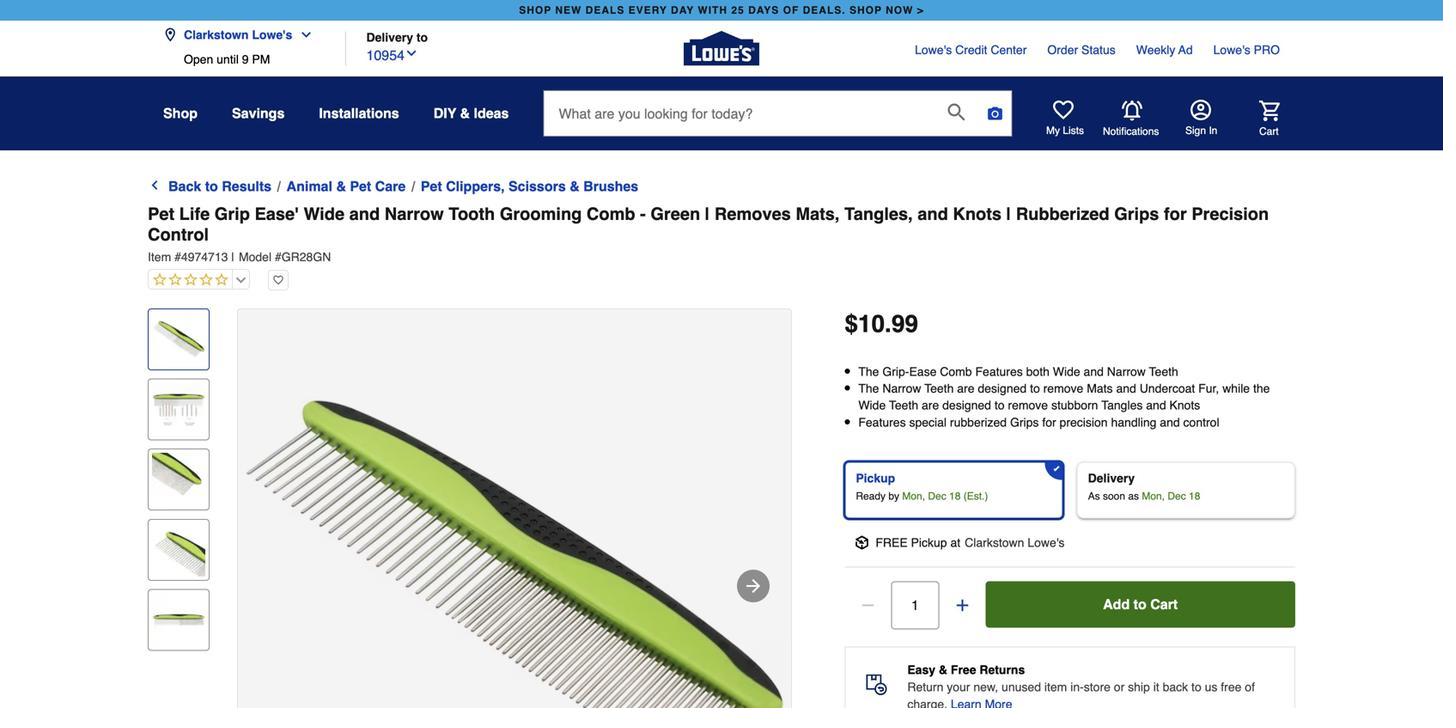 Task type: describe. For each thing, give the bounding box(es) containing it.
grips inside the grip-ease comb features both wide and narrow teeth the narrow teeth are designed to remove mats and undercoat fur, while the wide teeth are designed to remove stubborn tangles and knots features special rubberized grips for precision handling and control
[[1011, 415, 1039, 429]]

as
[[1129, 490, 1140, 502]]

clippers,
[[446, 178, 505, 194]]

of
[[783, 4, 800, 16]]

pet for scissors
[[421, 178, 442, 194]]

results
[[222, 178, 272, 194]]

rubberized
[[950, 415, 1007, 429]]

removes
[[715, 204, 791, 224]]

item
[[1045, 680, 1068, 694]]

for inside pet life  grip ease' wide and narrow tooth grooming comb - green | removes mats, tangles, and knots | rubberized grips for precision control item # 4974713 | model # gr28gn
[[1164, 204, 1187, 224]]

pickup ready by mon, dec 18 (est.)
[[856, 471, 989, 502]]

pickup inside pickup ready by mon, dec 18 (est.)
[[856, 471, 896, 485]]

0 vertical spatial cart
[[1260, 125, 1279, 137]]

credit
[[956, 43, 988, 57]]

plus image
[[954, 597, 971, 614]]

delivery for as
[[1089, 471, 1135, 485]]

item number 4 9 7 4 7 1 3 and model number g r 2 8 g n element
[[148, 248, 1296, 266]]

ideas
[[474, 105, 509, 121]]

sign
[[1186, 125, 1207, 137]]

option group containing pickup
[[838, 455, 1303, 525]]

lowe's inside button
[[252, 28, 292, 42]]

2 vertical spatial narrow
[[883, 382, 922, 395]]

lowe's credit center link
[[915, 41, 1027, 58]]

add to cart button
[[986, 581, 1296, 628]]

easy
[[908, 663, 936, 677]]

weekly ad link
[[1137, 41, 1193, 58]]

both
[[1027, 365, 1050, 379]]

1 horizontal spatial are
[[958, 382, 975, 395]]

animal & pet care link
[[287, 176, 406, 197]]

0 horizontal spatial chevron down image
[[292, 28, 313, 42]]

1 vertical spatial features
[[859, 415, 906, 429]]

precision
[[1192, 204, 1270, 224]]

days
[[749, 4, 780, 16]]

lowe's credit center
[[915, 43, 1027, 57]]

stubborn
[[1052, 398, 1099, 412]]

clarkstown lowe's
[[184, 28, 292, 42]]

open until 9 pm
[[184, 52, 270, 66]]

diy & ideas
[[434, 105, 509, 121]]

diy & ideas button
[[434, 98, 509, 129]]

diy
[[434, 105, 457, 121]]

precision
[[1060, 415, 1108, 429]]

& for easy
[[939, 663, 948, 677]]

shop new deals every day with 25 days of deals. shop now > link
[[516, 0, 928, 21]]

add to cart
[[1104, 596, 1178, 612]]

to inside easy & free returns return your new, unused item in-store or ship it back to us free of charge.
[[1192, 680, 1202, 694]]

1 # from the left
[[175, 250, 181, 264]]

and left control
[[1160, 415, 1181, 429]]

pet life  #gr28gn - thumbnail2 image
[[152, 383, 205, 436]]

the grip-ease comb features both wide and narrow teeth the narrow teeth are designed to remove mats and undercoat fur, while the wide teeth are designed to remove stubborn tangles and knots features special rubberized grips for precision handling and control
[[859, 365, 1271, 429]]

ad
[[1179, 43, 1193, 57]]

center
[[991, 43, 1027, 57]]

delivery to
[[367, 31, 428, 44]]

2 vertical spatial teeth
[[889, 398, 919, 412]]

1 shop from the left
[[519, 4, 552, 16]]

in
[[1209, 125, 1218, 137]]

(est.)
[[964, 490, 989, 502]]

-
[[640, 204, 646, 224]]

tooth
[[449, 204, 495, 224]]

ship
[[1128, 680, 1151, 694]]

$ 10 . 99
[[845, 310, 919, 338]]

mats
[[1087, 382, 1113, 395]]

by
[[889, 490, 900, 502]]

model
[[239, 250, 272, 264]]

pm
[[252, 52, 270, 66]]

10954 button
[[367, 43, 419, 66]]

my lists link
[[1047, 100, 1085, 138]]

ease'
[[255, 204, 299, 224]]

mon, inside delivery as soon as mon, dec 18
[[1142, 490, 1165, 502]]

>
[[918, 4, 925, 16]]

1 horizontal spatial features
[[976, 365, 1023, 379]]

store
[[1084, 680, 1111, 694]]

for inside the grip-ease comb features both wide and narrow teeth the narrow teeth are designed to remove mats and undercoat fur, while the wide teeth are designed to remove stubborn tangles and knots features special rubberized grips for precision handling and control
[[1043, 415, 1057, 429]]

free
[[951, 663, 977, 677]]

undercoat
[[1140, 382, 1196, 395]]

1 vertical spatial clarkstown
[[965, 536, 1025, 549]]

mon, inside pickup ready by mon, dec 18 (est.)
[[903, 490, 926, 502]]

mats,
[[796, 204, 840, 224]]

us
[[1205, 680, 1218, 694]]

grooming
[[500, 204, 582, 224]]

tangles,
[[845, 204, 913, 224]]

comb inside the grip-ease comb features both wide and narrow teeth the narrow teeth are designed to remove mats and undercoat fur, while the wide teeth are designed to remove stubborn tangles and knots features special rubberized grips for precision handling and control
[[940, 365, 972, 379]]

pet for grip
[[148, 204, 175, 224]]

arrow right image
[[743, 576, 764, 596]]

0 vertical spatial remove
[[1044, 382, 1084, 395]]

shop new deals every day with 25 days of deals. shop now >
[[519, 4, 925, 16]]

weekly
[[1137, 43, 1176, 57]]

tangles
[[1102, 398, 1143, 412]]

rubberized
[[1016, 204, 1110, 224]]

returns
[[980, 663, 1025, 677]]

99
[[892, 310, 919, 338]]

minus image
[[860, 597, 877, 614]]

& for animal
[[336, 178, 346, 194]]

1 vertical spatial designed
[[943, 398, 992, 412]]

sign in button
[[1186, 100, 1218, 138]]

location image
[[163, 28, 177, 42]]

at
[[951, 536, 961, 549]]

pet life  #gr28gn - thumbnail4 image
[[152, 523, 205, 576]]

comb inside pet life  grip ease' wide and narrow tooth grooming comb - green | removes mats, tangles, and knots | rubberized grips for precision control item # 4974713 | model # gr28gn
[[587, 204, 636, 224]]

pickup image
[[855, 536, 869, 549]]

lowe's home improvement lists image
[[1054, 100, 1074, 120]]

9
[[242, 52, 249, 66]]

deals
[[586, 4, 625, 16]]

& left brushes
[[570, 178, 580, 194]]

every
[[629, 4, 668, 16]]

1 vertical spatial teeth
[[925, 382, 954, 395]]

special
[[910, 415, 947, 429]]

grips inside pet life  grip ease' wide and narrow tooth grooming comb - green | removes mats, tangles, and knots | rubberized grips for precision control item # 4974713 | model # gr28gn
[[1115, 204, 1160, 224]]

control
[[148, 225, 209, 244]]

as
[[1089, 490, 1101, 502]]

installations button
[[319, 98, 399, 129]]

easy & free returns return your new, unused item in-store or ship it back to us free of charge.
[[908, 663, 1256, 708]]

chevron left image
[[148, 178, 162, 192]]

and down undercoat
[[1147, 398, 1167, 412]]

scissors
[[509, 178, 566, 194]]

lowe's pro link
[[1214, 41, 1280, 58]]

knots inside the grip-ease comb features both wide and narrow teeth the narrow teeth are designed to remove mats and undercoat fur, while the wide teeth are designed to remove stubborn tangles and knots features special rubberized grips for precision handling and control
[[1170, 398, 1201, 412]]

back to results
[[168, 178, 272, 194]]

pet life  #gr28gn - thumbnail image
[[152, 313, 205, 366]]

knots inside pet life  grip ease' wide and narrow tooth grooming comb - green | removes mats, tangles, and knots | rubberized grips for precision control item # 4974713 | model # gr28gn
[[953, 204, 1002, 224]]

of
[[1246, 680, 1256, 694]]



Task type: locate. For each thing, give the bounding box(es) containing it.
handling
[[1112, 415, 1157, 429]]

2 # from the left
[[275, 250, 282, 264]]

0 vertical spatial are
[[958, 382, 975, 395]]

1 horizontal spatial narrow
[[883, 382, 922, 395]]

charge.
[[908, 697, 948, 708]]

are
[[958, 382, 975, 395], [922, 398, 940, 412]]

0 vertical spatial teeth
[[1150, 365, 1179, 379]]

ease
[[910, 365, 937, 379]]

wide
[[304, 204, 345, 224], [1053, 365, 1081, 379], [859, 398, 886, 412]]

and up tangles
[[1117, 382, 1137, 395]]

1 vertical spatial grips
[[1011, 415, 1039, 429]]

2 the from the top
[[859, 382, 880, 395]]

sign in
[[1186, 125, 1218, 137]]

camera image
[[987, 105, 1004, 122]]

features left both
[[976, 365, 1023, 379]]

shop left new
[[519, 4, 552, 16]]

1 vertical spatial remove
[[1008, 398, 1049, 412]]

| right green
[[705, 204, 710, 224]]

lists
[[1063, 125, 1085, 137]]

pickup
[[856, 471, 896, 485], [911, 536, 948, 549]]

the
[[859, 365, 880, 379], [859, 382, 880, 395]]

pet life  #gr28gn - thumbnail3 image
[[152, 453, 205, 506]]

18 right the as
[[1189, 490, 1201, 502]]

dec right the as
[[1168, 490, 1187, 502]]

new,
[[974, 680, 999, 694]]

None search field
[[544, 90, 1013, 150]]

lowe's home improvement cart image
[[1260, 100, 1280, 121]]

pickup up ready
[[856, 471, 896, 485]]

dec
[[928, 490, 947, 502], [1168, 490, 1187, 502]]

0 vertical spatial narrow
[[385, 204, 444, 224]]

10
[[858, 310, 885, 338]]

back
[[1163, 680, 1189, 694]]

pickup left at
[[911, 536, 948, 549]]

0 horizontal spatial pet
[[148, 204, 175, 224]]

1 horizontal spatial mon,
[[1142, 490, 1165, 502]]

| left rubberized
[[1007, 204, 1012, 224]]

0 horizontal spatial dec
[[928, 490, 947, 502]]

1 vertical spatial chevron down image
[[405, 46, 419, 60]]

0 horizontal spatial narrow
[[385, 204, 444, 224]]

the down 10
[[859, 382, 880, 395]]

2 mon, from the left
[[1142, 490, 1165, 502]]

back
[[168, 178, 201, 194]]

remove up stubborn
[[1044, 382, 1084, 395]]

order status
[[1048, 43, 1116, 57]]

mon, right by
[[903, 490, 926, 502]]

delivery up soon
[[1089, 471, 1135, 485]]

search image
[[948, 103, 965, 121]]

teeth
[[1150, 365, 1179, 379], [925, 382, 954, 395], [889, 398, 919, 412]]

1 horizontal spatial #
[[275, 250, 282, 264]]

1 vertical spatial narrow
[[1108, 365, 1146, 379]]

and down animal & pet care link at top left
[[349, 204, 380, 224]]

Search Query text field
[[544, 91, 935, 136]]

1 vertical spatial comb
[[940, 365, 972, 379]]

1 horizontal spatial wide
[[859, 398, 886, 412]]

1 horizontal spatial shop
[[850, 4, 882, 16]]

| left model
[[231, 250, 235, 264]]

0 horizontal spatial for
[[1043, 415, 1057, 429]]

and
[[349, 204, 380, 224], [918, 204, 949, 224], [1084, 365, 1104, 379], [1117, 382, 1137, 395], [1147, 398, 1167, 412], [1160, 415, 1181, 429]]

for left precision
[[1164, 204, 1187, 224]]

0 horizontal spatial 18
[[950, 490, 961, 502]]

2 horizontal spatial wide
[[1053, 365, 1081, 379]]

2 shop from the left
[[850, 4, 882, 16]]

pet up control
[[148, 204, 175, 224]]

1 vertical spatial pickup
[[911, 536, 948, 549]]

0 vertical spatial knots
[[953, 204, 1002, 224]]

to inside button
[[1134, 596, 1147, 612]]

and right tangles,
[[918, 204, 949, 224]]

the
[[1254, 382, 1271, 395]]

1 mon, from the left
[[903, 490, 926, 502]]

cart
[[1260, 125, 1279, 137], [1151, 596, 1178, 612]]

1 18 from the left
[[950, 490, 961, 502]]

0 vertical spatial the
[[859, 365, 880, 379]]

teeth down ease
[[925, 382, 954, 395]]

narrow inside pet life  grip ease' wide and narrow tooth grooming comb - green | removes mats, tangles, and knots | rubberized grips for precision control item # 4974713 | model # gr28gn
[[385, 204, 444, 224]]

back to results link
[[148, 176, 272, 197]]

clarkstown right at
[[965, 536, 1025, 549]]

shop
[[163, 105, 198, 121]]

1 dec from the left
[[928, 490, 947, 502]]

pet life  #gr28gn - thumbnail5 image
[[152, 593, 205, 647]]

shop left now at the right top of the page
[[850, 4, 882, 16]]

pet right care
[[421, 178, 442, 194]]

1 horizontal spatial teeth
[[925, 382, 954, 395]]

1 vertical spatial knots
[[1170, 398, 1201, 412]]

2 horizontal spatial |
[[1007, 204, 1012, 224]]

dec inside delivery as soon as mon, dec 18
[[1168, 490, 1187, 502]]

in-
[[1071, 680, 1084, 694]]

wide down the grip- on the bottom of page
[[859, 398, 886, 412]]

soon
[[1103, 490, 1126, 502]]

0 horizontal spatial #
[[175, 250, 181, 264]]

& left free
[[939, 663, 948, 677]]

2 horizontal spatial teeth
[[1150, 365, 1179, 379]]

care
[[375, 178, 406, 194]]

cart button
[[1236, 100, 1280, 138]]

it
[[1154, 680, 1160, 694]]

0 horizontal spatial mon,
[[903, 490, 926, 502]]

teeth up special
[[889, 398, 919, 412]]

1 horizontal spatial cart
[[1260, 125, 1279, 137]]

grip-
[[883, 365, 910, 379]]

the left the grip- on the bottom of page
[[859, 365, 880, 379]]

cart down lowe's home improvement cart icon
[[1260, 125, 1279, 137]]

day
[[671, 4, 695, 16]]

narrow up the "mats"
[[1108, 365, 1146, 379]]

cart right add
[[1151, 596, 1178, 612]]

0 horizontal spatial teeth
[[889, 398, 919, 412]]

0 vertical spatial designed
[[978, 382, 1027, 395]]

heart outline image
[[268, 270, 289, 290]]

grip
[[215, 204, 250, 224]]

delivery up 10954
[[367, 31, 413, 44]]

now
[[886, 4, 914, 16]]

& for diy
[[460, 105, 470, 121]]

2 horizontal spatial narrow
[[1108, 365, 1146, 379]]

pet left care
[[350, 178, 371, 194]]

are up rubberized
[[958, 382, 975, 395]]

animal & pet care
[[287, 178, 406, 194]]

designed down both
[[978, 382, 1027, 395]]

dec left (est.)
[[928, 490, 947, 502]]

Stepper number input field with increment and decrement buttons number field
[[891, 581, 940, 629]]

0 vertical spatial delivery
[[367, 31, 413, 44]]

mon,
[[903, 490, 926, 502], [1142, 490, 1165, 502]]

0 vertical spatial pickup
[[856, 471, 896, 485]]

2 horizontal spatial pet
[[421, 178, 442, 194]]

lowe's pro
[[1214, 43, 1280, 57]]

1 vertical spatial the
[[859, 382, 880, 395]]

0 vertical spatial features
[[976, 365, 1023, 379]]

teeth up undercoat
[[1150, 365, 1179, 379]]

lowe's
[[252, 28, 292, 42], [915, 43, 952, 57], [1214, 43, 1251, 57], [1028, 536, 1065, 549]]

0 horizontal spatial comb
[[587, 204, 636, 224]]

pet inside pet life  grip ease' wide and narrow tooth grooming comb - green | removes mats, tangles, and knots | rubberized grips for precision control item # 4974713 | model # gr28gn
[[148, 204, 175, 224]]

lowe's inside 'link'
[[915, 43, 952, 57]]

0 vertical spatial grips
[[1115, 204, 1160, 224]]

$
[[845, 310, 858, 338]]

life
[[179, 204, 210, 224]]

are up special
[[922, 398, 940, 412]]

narrow down care
[[385, 204, 444, 224]]

narrow down the grip- on the bottom of page
[[883, 382, 922, 395]]

pro
[[1254, 43, 1280, 57]]

and up the "mats"
[[1084, 365, 1104, 379]]

1 horizontal spatial pickup
[[911, 536, 948, 549]]

1 horizontal spatial 18
[[1189, 490, 1201, 502]]

remove
[[1044, 382, 1084, 395], [1008, 398, 1049, 412]]

0 horizontal spatial are
[[922, 398, 940, 412]]

1 horizontal spatial clarkstown
[[965, 536, 1025, 549]]

comb down brushes
[[587, 204, 636, 224]]

1 horizontal spatial dec
[[1168, 490, 1187, 502]]

lowe's home improvement notification center image
[[1122, 100, 1143, 121]]

18 inside pickup ready by mon, dec 18 (est.)
[[950, 490, 961, 502]]

& inside button
[[460, 105, 470, 121]]

chevron down image inside 10954 button
[[405, 46, 419, 60]]

0 horizontal spatial pickup
[[856, 471, 896, 485]]

1 vertical spatial wide
[[1053, 365, 1081, 379]]

& right 'animal'
[[336, 178, 346, 194]]

18 left (est.)
[[950, 490, 961, 502]]

while
[[1223, 382, 1251, 395]]

installations
[[319, 105, 399, 121]]

0 vertical spatial chevron down image
[[292, 28, 313, 42]]

or
[[1114, 680, 1125, 694]]

status
[[1082, 43, 1116, 57]]

0 vertical spatial wide
[[304, 204, 345, 224]]

1 the from the top
[[859, 365, 880, 379]]

comb
[[587, 204, 636, 224], [940, 365, 972, 379]]

wide down 'animal'
[[304, 204, 345, 224]]

pet life  grip ease' wide and narrow tooth grooming comb - green | removes mats, tangles, and knots | rubberized grips for precision control item # 4974713 | model # gr28gn
[[148, 204, 1270, 264]]

lowe's home improvement logo image
[[684, 11, 760, 86]]

designed up rubberized
[[943, 398, 992, 412]]

zero stars image
[[149, 272, 229, 288]]

clarkstown
[[184, 28, 249, 42], [965, 536, 1025, 549]]

order status link
[[1048, 41, 1116, 58]]

item
[[148, 250, 171, 264]]

0 vertical spatial clarkstown
[[184, 28, 249, 42]]

0 vertical spatial comb
[[587, 204, 636, 224]]

pet
[[350, 178, 371, 194], [421, 178, 442, 194], [148, 204, 175, 224]]

1 horizontal spatial comb
[[940, 365, 972, 379]]

1 horizontal spatial knots
[[1170, 398, 1201, 412]]

delivery for to
[[367, 31, 413, 44]]

|
[[705, 204, 710, 224], [1007, 204, 1012, 224], [231, 250, 235, 264]]

2 dec from the left
[[1168, 490, 1187, 502]]

wide right both
[[1053, 365, 1081, 379]]

free
[[1221, 680, 1242, 694]]

0 horizontal spatial delivery
[[367, 31, 413, 44]]

new
[[555, 4, 582, 16]]

mon, right the as
[[1142, 490, 1165, 502]]

remove down both
[[1008, 398, 1049, 412]]

0 horizontal spatial grips
[[1011, 415, 1039, 429]]

pet life  #gr28gn image
[[238, 309, 792, 708]]

& right diy
[[460, 105, 470, 121]]

0 horizontal spatial wide
[[304, 204, 345, 224]]

wide inside pet life  grip ease' wide and narrow tooth grooming comb - green | removes mats, tangles, and knots | rubberized grips for precision control item # 4974713 | model # gr28gn
[[304, 204, 345, 224]]

2 vertical spatial wide
[[859, 398, 886, 412]]

knots left rubberized
[[953, 204, 1002, 224]]

control
[[1184, 415, 1220, 429]]

# right item
[[175, 250, 181, 264]]

pet clippers, scissors & brushes
[[421, 178, 639, 194]]

delivery inside delivery as soon as mon, dec 18
[[1089, 471, 1135, 485]]

1 horizontal spatial for
[[1164, 204, 1187, 224]]

unused
[[1002, 680, 1042, 694]]

clarkstown inside button
[[184, 28, 249, 42]]

free
[[876, 536, 908, 549]]

option group
[[838, 455, 1303, 525]]

18 inside delivery as soon as mon, dec 18
[[1189, 490, 1201, 502]]

chevron down image
[[292, 28, 313, 42], [405, 46, 419, 60]]

1 horizontal spatial delivery
[[1089, 471, 1135, 485]]

0 horizontal spatial clarkstown
[[184, 28, 249, 42]]

0 horizontal spatial knots
[[953, 204, 1002, 224]]

0 horizontal spatial |
[[231, 250, 235, 264]]

0 horizontal spatial shop
[[519, 4, 552, 16]]

knots up control
[[1170, 398, 1201, 412]]

comb right ease
[[940, 365, 972, 379]]

0 horizontal spatial cart
[[1151, 596, 1178, 612]]

1 horizontal spatial grips
[[1115, 204, 1160, 224]]

savings button
[[232, 98, 285, 129]]

0 horizontal spatial features
[[859, 415, 906, 429]]

free pickup at clarkstown lowe's
[[876, 536, 1065, 549]]

return
[[908, 680, 944, 694]]

shop
[[519, 4, 552, 16], [850, 4, 882, 16]]

dec inside pickup ready by mon, dec 18 (est.)
[[928, 490, 947, 502]]

# right model
[[275, 250, 282, 264]]

1 vertical spatial for
[[1043, 415, 1057, 429]]

with
[[698, 4, 728, 16]]

& inside easy & free returns return your new, unused item in-store or ship it back to us free of charge.
[[939, 663, 948, 677]]

for
[[1164, 204, 1187, 224], [1043, 415, 1057, 429]]

25
[[732, 4, 745, 16]]

1 vertical spatial cart
[[1151, 596, 1178, 612]]

1 horizontal spatial |
[[705, 204, 710, 224]]

notifications
[[1103, 125, 1160, 137]]

for down stubborn
[[1043, 415, 1057, 429]]

0 vertical spatial for
[[1164, 204, 1187, 224]]

1 horizontal spatial pet
[[350, 178, 371, 194]]

features left special
[[859, 415, 906, 429]]

clarkstown up open until 9 pm
[[184, 28, 249, 42]]

lowe's home improvement account image
[[1191, 100, 1212, 120]]

delivery as soon as mon, dec 18
[[1089, 471, 1201, 502]]

10954
[[367, 47, 405, 63]]

.
[[885, 310, 892, 338]]

1 vertical spatial delivery
[[1089, 471, 1135, 485]]

1 horizontal spatial chevron down image
[[405, 46, 419, 60]]

1 vertical spatial are
[[922, 398, 940, 412]]

2 18 from the left
[[1189, 490, 1201, 502]]



Task type: vqa. For each thing, say whether or not it's contained in the screenshot.
EVERY at the left of page
yes



